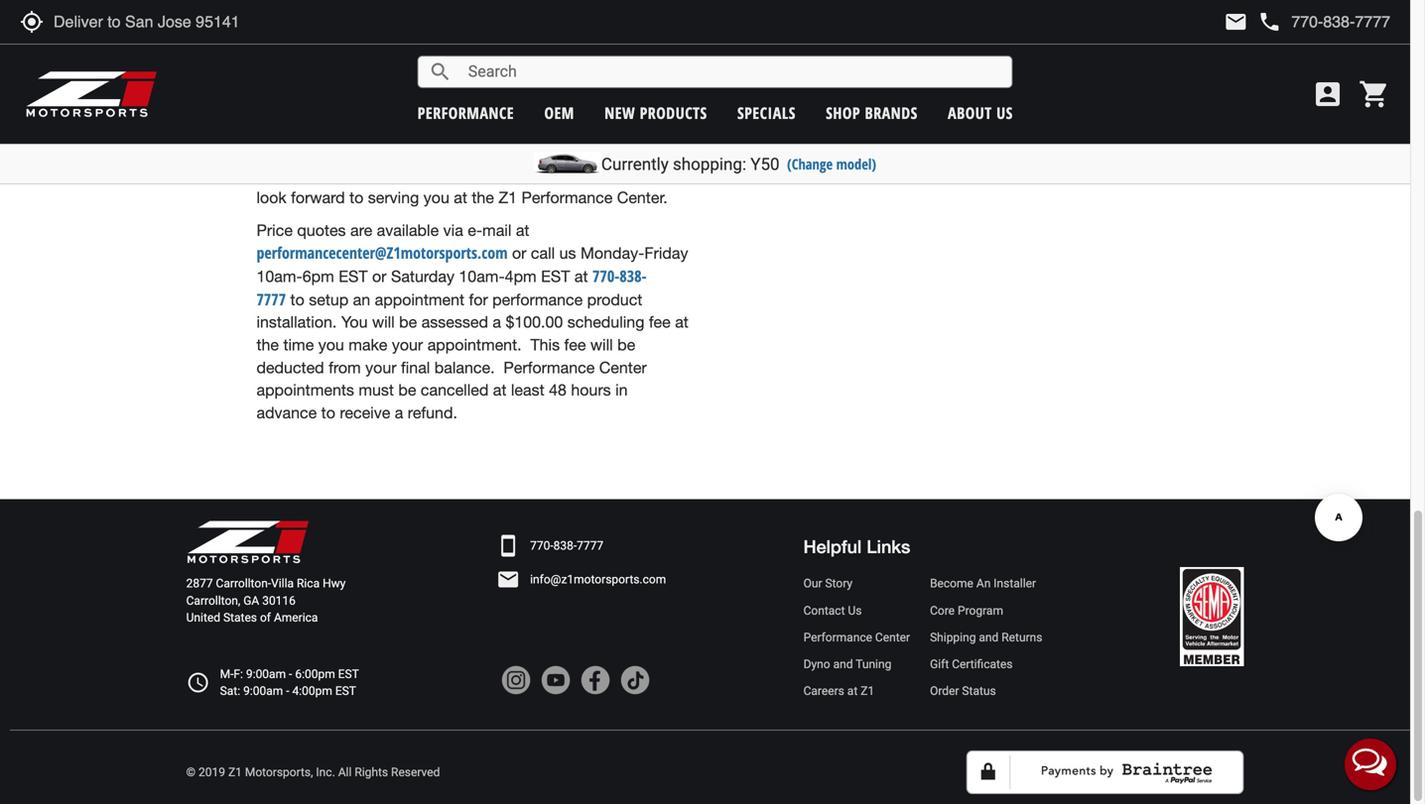 Task type: describe. For each thing, give the bounding box(es) containing it.
phone link
[[1258, 10, 1391, 34]]

model)
[[836, 154, 876, 174]]

0 vertical spatial fee
[[649, 313, 671, 332]]

focus
[[534, 52, 573, 71]]

all
[[338, 766, 352, 780]]

about
[[948, 102, 992, 124]]

rights
[[355, 766, 388, 780]]

deliver
[[542, 120, 589, 139]]

0 horizontal spatial our
[[544, 143, 567, 161]]

scheduling
[[567, 313, 645, 332]]

838- inside smartphone 770-838-7777
[[553, 539, 577, 553]]

contact us
[[804, 604, 862, 618]]

1 vertical spatial 9:00am
[[243, 685, 283, 699]]

shopping_cart link
[[1354, 78, 1391, 110]]

motorsports,
[[245, 766, 313, 780]]

support,
[[552, 166, 612, 184]]

0 vertical spatial you
[[388, 166, 414, 184]]

carrollton,
[[186, 594, 240, 608]]

4pm
[[505, 267, 537, 286]]

hours
[[571, 381, 611, 400]]

must
[[359, 381, 394, 400]]

change
[[388, 52, 440, 71]]

from
[[329, 359, 361, 377]]

refund.
[[408, 404, 457, 422]]

us for about us
[[997, 102, 1013, 124]]

and down that
[[308, 143, 334, 161]]

are inside rest assured, this change allows us to focus our expertise and resources on what we do best: enhancing the performance of your nissan and infiniti vehicles. we are confident that this shift will enable us to deliver even higher quality and more specialized services to our valued customers. thank you for your continued support, and we look forward to serving you at the z1 performance center.
[[628, 98, 650, 116]]

2 vertical spatial will
[[590, 336, 613, 354]]

best:
[[471, 75, 506, 93]]

order
[[930, 685, 959, 699]]

gift
[[930, 658, 949, 672]]

shopping:
[[673, 154, 746, 174]]

est right 6:00pm
[[338, 668, 359, 682]]

770-838- 7777
[[257, 265, 647, 310]]

770-838-7777 link
[[530, 538, 604, 555]]

this
[[530, 336, 560, 354]]

specials
[[737, 102, 796, 124]]

youtube link image
[[541, 666, 571, 696]]

at inside price quotes are available via e-mail at performancecenter@z1motorsports.com
[[516, 221, 529, 239]]

or call us monday-friday 10am-6pm est or saturday 10am-4pm est at
[[257, 244, 688, 286]]

contact
[[804, 604, 845, 618]]

performance inside to setup an appointment for performance product installation. you will be assessed a $100.00 scheduling fee at the time you make your appointment.  this fee will be deducted from your final balance.  performance center appointments must be cancelled at least 48 hours in advance to receive a refund.
[[492, 291, 583, 309]]

at inside rest assured, this change allows us to focus our expertise and resources on what we do best: enhancing the performance of your nissan and infiniti vehicles. we are confident that this shift will enable us to deliver even higher quality and more specialized services to our valued customers. thank you for your continued support, and we look forward to serving you at the z1 performance center.
[[454, 188, 467, 207]]

thank
[[340, 166, 384, 184]]

0 vertical spatial 9:00am
[[246, 668, 286, 682]]

program
[[958, 604, 1003, 618]]

cancelled
[[421, 381, 489, 400]]

sat:
[[220, 685, 240, 699]]

2 horizontal spatial you
[[424, 188, 449, 207]]

time
[[283, 336, 314, 354]]

united
[[186, 611, 220, 625]]

Search search field
[[452, 57, 1012, 87]]

oem
[[544, 102, 574, 124]]

center inside to setup an appointment for performance product installation. you will be assessed a $100.00 scheduling fee at the time you make your appointment.  this fee will be deducted from your final balance.  performance center appointments must be cancelled at least 48 hours in advance to receive a refund.
[[599, 359, 647, 377]]

quotes
[[297, 221, 346, 239]]

of inside 2877 carrollton-villa rica hwy carrollton, ga 30116 united states of america
[[260, 611, 271, 625]]

z1 company logo image
[[186, 520, 310, 566]]

become an installer link
[[930, 576, 1043, 593]]

your down on on the left top
[[369, 98, 401, 116]]

setup
[[309, 291, 349, 309]]

currently
[[601, 154, 669, 174]]

to up continued
[[526, 143, 540, 161]]

z1 motorsports logo image
[[25, 69, 158, 119]]

to down 'thank'
[[349, 188, 364, 207]]

services
[[463, 143, 521, 161]]

0 vertical spatial us
[[494, 52, 511, 71]]

838- inside the 770-838- 7777
[[620, 265, 647, 287]]

about us
[[948, 102, 1013, 124]]

shipping and returns link
[[930, 630, 1043, 647]]

my_location
[[20, 10, 44, 34]]

us for contact us
[[848, 604, 862, 618]]

2 10am- from the left
[[459, 267, 505, 286]]

for inside rest assured, this change allows us to focus our expertise and resources on what we do best: enhancing the performance of your nissan and infiniti vehicles. we are confident that this shift will enable us to deliver even higher quality and more specialized services to our valued customers. thank you for your continued support, and we look forward to serving you at the z1 performance center.
[[418, 166, 437, 184]]

est right 4:00pm
[[335, 685, 356, 699]]

to up installation.
[[290, 291, 304, 309]]

you inside to setup an appointment for performance product installation. you will be assessed a $100.00 scheduling fee at the time you make your appointment.  this fee will be deducted from your final balance.  performance center appointments must be cancelled at least 48 hours in advance to receive a refund.
[[318, 336, 344, 354]]

assessed
[[422, 313, 488, 332]]

at inside 'or call us monday-friday 10am-6pm est or saturday 10am-4pm est at'
[[575, 267, 588, 286]]

est up an
[[339, 267, 368, 286]]

770-838- 7777 link
[[257, 265, 647, 310]]

z1 for © 2019 z1 motorsports, inc. all rights reserved
[[228, 766, 242, 780]]

and up enable
[[458, 98, 484, 116]]

to down infiniti
[[523, 120, 537, 139]]

0 vertical spatial or
[[512, 244, 526, 263]]

(change model) link
[[787, 154, 876, 174]]

appointment
[[375, 291, 465, 309]]

our story link
[[804, 576, 910, 593]]

specialized
[[380, 143, 459, 161]]

you
[[341, 313, 368, 332]]

and down core program link
[[979, 631, 999, 645]]

forward
[[291, 188, 345, 207]]

america
[[274, 611, 318, 625]]

dyno and tuning
[[804, 658, 892, 672]]

inc.
[[316, 766, 335, 780]]

z1 inside rest assured, this change allows us to focus our expertise and resources on what we do best: enhancing the performance of your nissan and infiniti vehicles. we are confident that this shift will enable us to deliver even higher quality and more specialized services to our valued customers. thank you for your continued support, and we look forward to serving you at the z1 performance center.
[[499, 188, 517, 207]]

2 vertical spatial performance
[[804, 631, 872, 645]]

z1 for careers at z1
[[861, 685, 875, 699]]

0 vertical spatial be
[[399, 313, 417, 332]]

we
[[602, 98, 624, 116]]

core program link
[[930, 603, 1043, 620]]

your up final
[[392, 336, 423, 354]]

0 vertical spatial -
[[289, 668, 292, 682]]

new products link
[[605, 102, 707, 124]]

your up must
[[365, 359, 397, 377]]

tuning
[[856, 658, 892, 672]]

rest assured, this change allows us to focus our expertise and resources on what we do best: enhancing the performance of your nissan and infiniti vehicles. we are confident that this shift will enable us to deliver even higher quality and more specialized services to our valued customers. thank you for your continued support, and we look forward to serving you at the z1 performance center.
[[257, 52, 675, 207]]

vehicles.
[[535, 98, 597, 116]]

1 vertical spatial fee
[[564, 336, 586, 354]]

careers at z1 link
[[804, 684, 910, 701]]

careers
[[804, 685, 844, 699]]

at down friday
[[675, 313, 689, 332]]

e-
[[468, 221, 482, 239]]

to setup an appointment for performance product installation. you will be assessed a $100.00 scheduling fee at the time you make your appointment.  this fee will be deducted from your final balance.  performance center appointments must be cancelled at least 48 hours in advance to receive a refund.
[[257, 291, 689, 422]]

story
[[825, 577, 853, 591]]

what
[[384, 75, 418, 93]]

core program
[[930, 604, 1003, 618]]

smartphone 770-838-7777
[[496, 535, 604, 558]]

to left focus
[[515, 52, 529, 71]]

sema member logo image
[[1180, 568, 1244, 667]]

and down rest on the top left of the page
[[257, 75, 283, 93]]

valued
[[572, 143, 619, 161]]

assured,
[[293, 52, 354, 71]]

1 vertical spatial -
[[286, 685, 289, 699]]

shopping_cart
[[1359, 78, 1391, 110]]

deducted
[[257, 359, 324, 377]]

access_time
[[186, 672, 210, 695]]



Task type: vqa. For each thing, say whether or not it's contained in the screenshot.
Z1 350Z / G35 High Flow Intake Kit - CARB LEGAL star star star star star_half (40) $179.99
no



Task type: locate. For each thing, give the bounding box(es) containing it.
are right we
[[628, 98, 650, 116]]

of down on on the left top
[[351, 98, 365, 116]]

30116
[[262, 594, 296, 608]]

1 horizontal spatial are
[[628, 98, 650, 116]]

shipping and returns
[[930, 631, 1043, 645]]

will down nissan
[[423, 120, 446, 139]]

performancecenter@z1motorsports.com link
[[257, 242, 508, 264]]

-
[[289, 668, 292, 682], [286, 685, 289, 699]]

product
[[587, 291, 642, 309]]

villa
[[271, 577, 294, 591]]

0 horizontal spatial a
[[395, 404, 403, 422]]

7777
[[257, 289, 286, 310], [577, 539, 604, 553]]

1 horizontal spatial or
[[512, 244, 526, 263]]

are inside price quotes are available via e-mail at performancecenter@z1motorsports.com
[[350, 221, 372, 239]]

1 horizontal spatial 838-
[[620, 265, 647, 287]]

states
[[223, 611, 257, 625]]

even
[[593, 120, 627, 139]]

center
[[599, 359, 647, 377], [875, 631, 910, 645]]

10am- down price
[[257, 267, 302, 286]]

mail inside price quotes are available via e-mail at performancecenter@z1motorsports.com
[[482, 221, 512, 239]]

7777 up installation.
[[257, 289, 286, 310]]

1 vertical spatial of
[[260, 611, 271, 625]]

0 vertical spatial performance
[[522, 188, 613, 207]]

mail phone
[[1224, 10, 1282, 34]]

0 horizontal spatial are
[[350, 221, 372, 239]]

2 vertical spatial us
[[559, 244, 576, 263]]

770- right "smartphone"
[[530, 539, 553, 553]]

fee right scheduling
[[649, 313, 671, 332]]

1 horizontal spatial the
[[472, 188, 494, 207]]

be down final
[[398, 381, 416, 400]]

performance up $100.00
[[492, 291, 583, 309]]

this up more on the left
[[359, 120, 385, 139]]

are up performancecenter@z1motorsports.com
[[350, 221, 372, 239]]

1 vertical spatial this
[[359, 120, 385, 139]]

for
[[418, 166, 437, 184], [469, 291, 488, 309]]

and right dyno
[[833, 658, 853, 672]]

resources
[[288, 75, 357, 93]]

center up 'tuning'
[[875, 631, 910, 645]]

0 vertical spatial us
[[997, 102, 1013, 124]]

email
[[496, 568, 520, 592]]

0 vertical spatial we
[[423, 75, 443, 93]]

0 horizontal spatial you
[[318, 336, 344, 354]]

mail up 'or call us monday-friday 10am-6pm est or saturday 10am-4pm est at'
[[482, 221, 512, 239]]

0 vertical spatial center
[[599, 359, 647, 377]]

0 horizontal spatial us
[[848, 604, 862, 618]]

order status
[[930, 685, 996, 699]]

performance down do
[[418, 102, 514, 124]]

0 vertical spatial mail
[[1224, 10, 1248, 34]]

via
[[443, 221, 463, 239]]

call
[[531, 244, 555, 263]]

for down specialized
[[418, 166, 437, 184]]

2 horizontal spatial z1
[[861, 685, 875, 699]]

1 vertical spatial you
[[424, 188, 449, 207]]

0 vertical spatial a
[[493, 313, 501, 332]]

of inside rest assured, this change allows us to focus our expertise and resources on what we do best: enhancing the performance of your nissan and infiniti vehicles. we are confident that this shift will enable us to deliver even higher quality and more specialized services to our valued customers. thank you for your continued support, and we look forward to serving you at the z1 performance center.
[[351, 98, 365, 116]]

1 vertical spatial 770-
[[530, 539, 553, 553]]

the up we
[[588, 75, 611, 93]]

about us link
[[948, 102, 1013, 124]]

shipping
[[930, 631, 976, 645]]

core
[[930, 604, 955, 618]]

- left 6:00pm
[[289, 668, 292, 682]]

10am- down e-
[[459, 267, 505, 286]]

gift certificates
[[930, 658, 1013, 672]]

the up e-
[[472, 188, 494, 207]]

1 horizontal spatial us
[[997, 102, 1013, 124]]

z1 down continued
[[499, 188, 517, 207]]

performance inside rest assured, this change allows us to focus our expertise and resources on what we do best: enhancing the performance of your nissan and infiniti vehicles. we are confident that this shift will enable us to deliver even higher quality and more specialized services to our valued customers. thank you for your continued support, and we look forward to serving you at the z1 performance center.
[[522, 188, 613, 207]]

1 horizontal spatial z1
[[499, 188, 517, 207]]

at up "4pm"
[[516, 221, 529, 239]]

0 horizontal spatial of
[[260, 611, 271, 625]]

our
[[804, 577, 822, 591]]

we up center.
[[647, 166, 668, 184]]

0 horizontal spatial mail
[[482, 221, 512, 239]]

center up in
[[599, 359, 647, 377]]

0 vertical spatial are
[[628, 98, 650, 116]]

us down infiniti
[[502, 120, 519, 139]]

performance center
[[804, 631, 910, 645]]

performance link
[[418, 102, 514, 124]]

us inside 'or call us monday-friday 10am-6pm est or saturday 10am-4pm est at'
[[559, 244, 576, 263]]

7777 inside smartphone 770-838-7777
[[577, 539, 604, 553]]

to down appointments
[[321, 404, 335, 422]]

1 horizontal spatial fee
[[649, 313, 671, 332]]

us up the best:
[[494, 52, 511, 71]]

price quotes are available via e-mail at performancecenter@z1motorsports.com
[[257, 221, 529, 264]]

2 horizontal spatial the
[[588, 75, 611, 93]]

1 vertical spatial we
[[647, 166, 668, 184]]

1 horizontal spatial our
[[577, 52, 600, 71]]

838- up product
[[620, 265, 647, 287]]

1 vertical spatial for
[[469, 291, 488, 309]]

0 vertical spatial our
[[577, 52, 600, 71]]

6pm
[[302, 267, 334, 286]]

shop
[[826, 102, 861, 124]]

0 vertical spatial for
[[418, 166, 437, 184]]

you up the via
[[424, 188, 449, 207]]

performance inside rest assured, this change allows us to focus our expertise and resources on what we do best: enhancing the performance of your nissan and infiniti vehicles. we are confident that this shift will enable us to deliver even higher quality and more specialized services to our valued customers. thank you for your continued support, and we look forward to serving you at the z1 performance center.
[[257, 98, 347, 116]]

higher
[[631, 120, 675, 139]]

1 vertical spatial performance
[[504, 359, 595, 377]]

z1 right 2019
[[228, 766, 242, 780]]

a left $100.00
[[493, 313, 501, 332]]

0 horizontal spatial 10am-
[[257, 267, 302, 286]]

returns
[[1002, 631, 1043, 645]]

tiktok link image
[[620, 666, 650, 696]]

order status link
[[930, 684, 1043, 701]]

us right about
[[997, 102, 1013, 124]]

1 vertical spatial will
[[372, 313, 395, 332]]

0 horizontal spatial z1
[[228, 766, 242, 780]]

will down scheduling
[[590, 336, 613, 354]]

expertise
[[605, 52, 670, 71]]

0 vertical spatial this
[[358, 52, 384, 71]]

look
[[257, 188, 287, 207]]

allows
[[445, 52, 489, 71]]

we up nissan
[[423, 75, 443, 93]]

0 horizontal spatial fee
[[564, 336, 586, 354]]

your down services
[[442, 166, 473, 184]]

1 horizontal spatial will
[[423, 120, 446, 139]]

9:00am right sat:
[[243, 685, 283, 699]]

- left 4:00pm
[[286, 685, 289, 699]]

you up from
[[318, 336, 344, 354]]

instagram link image
[[501, 666, 531, 696]]

2 vertical spatial you
[[318, 336, 344, 354]]

0 horizontal spatial the
[[257, 336, 279, 354]]

new
[[605, 102, 635, 124]]

2 this from the top
[[359, 120, 385, 139]]

f:
[[234, 668, 243, 682]]

1 horizontal spatial 770-
[[593, 265, 620, 287]]

performance down this
[[504, 359, 595, 377]]

become an installer
[[930, 577, 1036, 591]]

confident
[[257, 120, 323, 139]]

or down performancecenter@z1motorsports.com link
[[372, 267, 387, 286]]

1 vertical spatial us
[[502, 120, 519, 139]]

performance inside to setup an appointment for performance product installation. you will be assessed a $100.00 scheduling fee at the time you make your appointment.  this fee will be deducted from your final balance.  performance center appointments must be cancelled at least 48 hours in advance to receive a refund.
[[504, 359, 595, 377]]

1 horizontal spatial 7777
[[577, 539, 604, 553]]

1 vertical spatial us
[[848, 604, 862, 618]]

1 vertical spatial the
[[472, 188, 494, 207]]

on
[[362, 75, 380, 93]]

838- up email info@z1motorsports.com
[[553, 539, 577, 553]]

will up make
[[372, 313, 395, 332]]

mail left phone
[[1224, 10, 1248, 34]]

$100.00
[[506, 313, 563, 332]]

1 vertical spatial our
[[544, 143, 567, 161]]

monday-
[[581, 244, 644, 263]]

dyno
[[804, 658, 830, 672]]

0 vertical spatial will
[[423, 120, 446, 139]]

2019
[[199, 766, 225, 780]]

us
[[997, 102, 1013, 124], [848, 604, 862, 618]]

1 horizontal spatial a
[[493, 313, 501, 332]]

0 horizontal spatial will
[[372, 313, 395, 332]]

are
[[628, 98, 650, 116], [350, 221, 372, 239]]

0 vertical spatial 7777
[[257, 289, 286, 310]]

1 vertical spatial are
[[350, 221, 372, 239]]

at up the via
[[454, 188, 467, 207]]

enable
[[450, 120, 498, 139]]

performance center link
[[804, 630, 910, 647]]

0 horizontal spatial 770-
[[530, 539, 553, 553]]

1 vertical spatial or
[[372, 267, 387, 286]]

more
[[339, 143, 375, 161]]

be down scheduling
[[617, 336, 635, 354]]

770- down the monday-
[[593, 265, 620, 287]]

1 vertical spatial a
[[395, 404, 403, 422]]

facebook link image
[[581, 666, 611, 696]]

1 vertical spatial 7777
[[577, 539, 604, 553]]

1 horizontal spatial center
[[875, 631, 910, 645]]

0 vertical spatial the
[[588, 75, 611, 93]]

to
[[515, 52, 529, 71], [523, 120, 537, 139], [526, 143, 540, 161], [349, 188, 364, 207], [290, 291, 304, 309], [321, 404, 335, 422]]

certificates
[[952, 658, 1013, 672]]

an
[[353, 291, 370, 309]]

specials link
[[737, 102, 796, 124]]

will inside rest assured, this change allows us to focus our expertise and resources on what we do best: enhancing the performance of your nissan and infiniti vehicles. we are confident that this shift will enable us to deliver even higher quality and more specialized services to our valued customers. thank you for your continued support, and we look forward to serving you at the z1 performance center.
[[423, 120, 446, 139]]

for inside to setup an appointment for performance product installation. you will be assessed a $100.00 scheduling fee at the time you make your appointment.  this fee will be deducted from your final balance.  performance center appointments must be cancelled at least 48 hours in advance to receive a refund.
[[469, 291, 488, 309]]

est down call
[[541, 267, 570, 286]]

fee right this
[[564, 336, 586, 354]]

our right focus
[[577, 52, 600, 71]]

appointments
[[257, 381, 354, 400]]

770- inside smartphone 770-838-7777
[[530, 539, 553, 553]]

us right call
[[559, 244, 576, 263]]

1 vertical spatial center
[[875, 631, 910, 645]]

helpful
[[804, 537, 862, 558]]

1 this from the top
[[358, 52, 384, 71]]

mail link
[[1224, 10, 1248, 34]]

0 vertical spatial 770-
[[593, 265, 620, 287]]

the inside to setup an appointment for performance product installation. you will be assessed a $100.00 scheduling fee at the time you make your appointment.  this fee will be deducted from your final balance.  performance center appointments must be cancelled at least 48 hours in advance to receive a refund.
[[257, 336, 279, 354]]

performance down support,
[[522, 188, 613, 207]]

for up assessed
[[469, 291, 488, 309]]

1 horizontal spatial for
[[469, 291, 488, 309]]

0 horizontal spatial 838-
[[553, 539, 577, 553]]

1 horizontal spatial we
[[647, 166, 668, 184]]

0 vertical spatial of
[[351, 98, 365, 116]]

info@z1motorsports.com
[[530, 573, 666, 587]]

email info@z1motorsports.com
[[496, 568, 666, 592]]

z1 down 'tuning'
[[861, 685, 875, 699]]

dyno and tuning link
[[804, 657, 910, 674]]

our
[[577, 52, 600, 71], [544, 143, 567, 161]]

9:00am right f:
[[246, 668, 286, 682]]

0 horizontal spatial we
[[423, 75, 443, 93]]

1 horizontal spatial of
[[351, 98, 365, 116]]

0 vertical spatial 838-
[[620, 265, 647, 287]]

1 10am- from the left
[[257, 267, 302, 286]]

smartphone
[[496, 535, 520, 558]]

1 vertical spatial be
[[617, 336, 635, 354]]

0 vertical spatial z1
[[499, 188, 517, 207]]

1 vertical spatial z1
[[861, 685, 875, 699]]

1 vertical spatial mail
[[482, 221, 512, 239]]

1 horizontal spatial 10am-
[[459, 267, 505, 286]]

carrollton-
[[216, 577, 271, 591]]

1 horizontal spatial mail
[[1224, 10, 1248, 34]]

and up center.
[[616, 166, 643, 184]]

838-
[[620, 265, 647, 287], [553, 539, 577, 553]]

you up serving
[[388, 166, 414, 184]]

770- inside the 770-838- 7777
[[593, 265, 620, 287]]

0 horizontal spatial 7777
[[257, 289, 286, 310]]

performance up confident
[[257, 98, 347, 116]]

of down 30116
[[260, 611, 271, 625]]

shift
[[389, 120, 419, 139]]

2 vertical spatial the
[[257, 336, 279, 354]]

shop brands link
[[826, 102, 918, 124]]

performance down contact us
[[804, 631, 872, 645]]

quality
[[257, 143, 303, 161]]

us down "our story" link
[[848, 604, 862, 618]]

7777 up info@z1motorsports.com
[[577, 539, 604, 553]]

0 horizontal spatial for
[[418, 166, 437, 184]]

7777 inside the 770-838- 7777
[[257, 289, 286, 310]]

at down dyno and tuning link
[[847, 685, 858, 699]]

1 vertical spatial 838-
[[553, 539, 577, 553]]

make
[[349, 336, 387, 354]]

us
[[494, 52, 511, 71], [502, 120, 519, 139], [559, 244, 576, 263]]

be down 'appointment'
[[399, 313, 417, 332]]

the left time at the top of the page
[[257, 336, 279, 354]]

y50
[[751, 154, 780, 174]]

account_box link
[[1307, 78, 1349, 110]]

4:00pm
[[292, 685, 332, 699]]

at left least
[[493, 381, 507, 400]]

continued
[[477, 166, 548, 184]]

new products
[[605, 102, 707, 124]]

0 horizontal spatial or
[[372, 267, 387, 286]]

2877
[[186, 577, 213, 591]]

our down deliver at top
[[544, 143, 567, 161]]

an
[[976, 577, 991, 591]]

this up on on the left top
[[358, 52, 384, 71]]

brands
[[865, 102, 918, 124]]

a left the refund.
[[395, 404, 403, 422]]

2 vertical spatial be
[[398, 381, 416, 400]]

search
[[428, 60, 452, 84]]

enhancing
[[510, 75, 584, 93]]

2 horizontal spatial will
[[590, 336, 613, 354]]

0 horizontal spatial center
[[599, 359, 647, 377]]

rest
[[257, 52, 289, 71]]

at down the monday-
[[575, 267, 588, 286]]

2 vertical spatial z1
[[228, 766, 242, 780]]

or up "4pm"
[[512, 244, 526, 263]]

products
[[640, 102, 707, 124]]

1 horizontal spatial you
[[388, 166, 414, 184]]

that
[[327, 120, 355, 139]]



